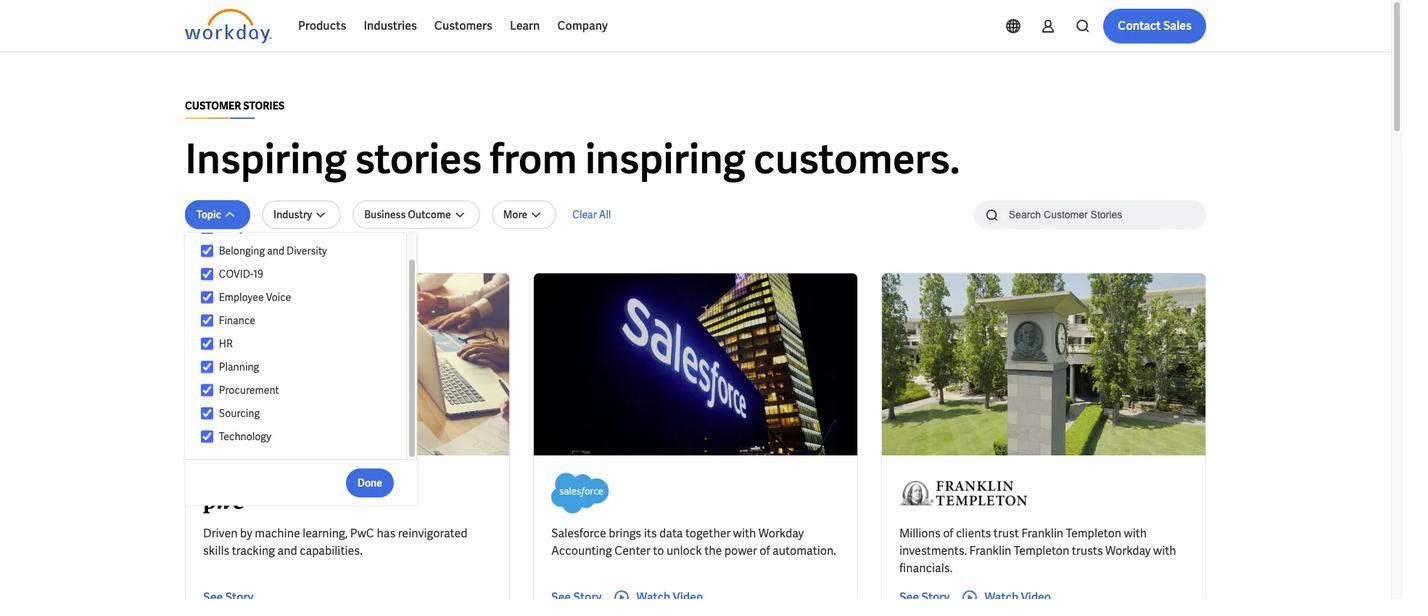 Task type: vqa. For each thing, say whether or not it's contained in the screenshot.
moves
no



Task type: locate. For each thing, give the bounding box(es) containing it.
franklin templeton companies, llc image
[[900, 473, 1027, 514]]

go to the homepage image
[[185, 9, 272, 44]]

employee voice link
[[213, 289, 393, 306]]

planning link
[[213, 358, 393, 376]]

of inside millions of clients trust franklin templeton with investments. franklin templeton trusts workday with financials.
[[943, 526, 954, 541]]

1 horizontal spatial of
[[943, 526, 954, 541]]

0 vertical spatial workday
[[759, 526, 804, 541]]

workday inside salesforce brings its data together with workday accounting center to unlock the power of automation.
[[759, 526, 804, 541]]

customer stories
[[185, 99, 285, 112]]

sourcing
[[219, 407, 260, 420]]

stories
[[243, 99, 285, 112]]

None checkbox
[[201, 245, 213, 258], [201, 291, 213, 304], [201, 407, 213, 420], [201, 245, 213, 258], [201, 291, 213, 304], [201, 407, 213, 420]]

of
[[943, 526, 954, 541], [760, 543, 770, 559]]

clear
[[573, 208, 597, 221]]

inspiring
[[185, 133, 347, 186]]

and left diversity
[[267, 245, 285, 258]]

of up investments.
[[943, 526, 954, 541]]

pricewaterhousecoopers global licensing services corporation (pwc) image
[[203, 473, 257, 514]]

driven by machine learning, pwc has reinvigorated skills tracking and capabilities.
[[203, 526, 468, 559]]

franklin
[[1022, 526, 1064, 541], [970, 543, 1012, 559]]

employee
[[219, 291, 264, 304]]

belonging and diversity
[[219, 245, 327, 258]]

finance link
[[213, 312, 393, 329]]

workday up the automation.
[[759, 526, 804, 541]]

center
[[615, 543, 651, 559]]

technology
[[219, 430, 271, 443]]

products
[[298, 18, 346, 33]]

templeton
[[1066, 526, 1122, 541], [1014, 543, 1070, 559]]

clients
[[956, 526, 992, 541]]

from
[[490, 133, 577, 186]]

belonging
[[219, 245, 265, 258]]

skills
[[203, 543, 230, 559]]

1 horizontal spatial franklin
[[1022, 526, 1064, 541]]

sourcing link
[[213, 405, 393, 422]]

2 horizontal spatial with
[[1154, 543, 1177, 559]]

salesforce brings its data together with workday accounting center to unlock the power of automation.
[[551, 526, 837, 559]]

industries
[[364, 18, 417, 33]]

with inside salesforce brings its data together with workday accounting center to unlock the power of automation.
[[733, 526, 756, 541]]

0 horizontal spatial franklin
[[970, 543, 1012, 559]]

planning
[[219, 361, 259, 374]]

1 vertical spatial franklin
[[970, 543, 1012, 559]]

covid-19 link
[[213, 266, 393, 283]]

business
[[364, 208, 406, 221]]

diversity
[[287, 245, 327, 258]]

and down machine at the left of the page
[[278, 543, 297, 559]]

of right power
[[760, 543, 770, 559]]

franklin right trust
[[1022, 526, 1064, 541]]

0 horizontal spatial with
[[733, 526, 756, 541]]

franklin down trust
[[970, 543, 1012, 559]]

0 vertical spatial and
[[267, 245, 285, 258]]

of inside salesforce brings its data together with workday accounting center to unlock the power of automation.
[[760, 543, 770, 559]]

and
[[267, 245, 285, 258], [278, 543, 297, 559]]

clear all
[[573, 208, 611, 221]]

1 vertical spatial of
[[760, 543, 770, 559]]

workday
[[759, 526, 804, 541], [1106, 543, 1151, 559]]

belonging and diversity link
[[213, 242, 393, 260]]

templeton up trusts
[[1066, 526, 1122, 541]]

has
[[377, 526, 396, 541]]

0 vertical spatial templeton
[[1066, 526, 1122, 541]]

all
[[599, 208, 611, 221]]

0 horizontal spatial of
[[760, 543, 770, 559]]

templeton down trust
[[1014, 543, 1070, 559]]

with
[[733, 526, 756, 541], [1124, 526, 1147, 541], [1154, 543, 1177, 559]]

None checkbox
[[201, 221, 213, 234], [201, 268, 213, 281], [201, 314, 213, 327], [201, 337, 213, 350], [201, 361, 213, 374], [201, 384, 213, 397], [201, 430, 213, 443], [201, 221, 213, 234], [201, 268, 213, 281], [201, 314, 213, 327], [201, 337, 213, 350], [201, 361, 213, 374], [201, 384, 213, 397], [201, 430, 213, 443]]

workday right trusts
[[1106, 543, 1151, 559]]

1 vertical spatial workday
[[1106, 543, 1151, 559]]

0 horizontal spatial workday
[[759, 526, 804, 541]]

millions
[[900, 526, 941, 541]]

trust
[[994, 526, 1019, 541]]

tracking
[[232, 543, 275, 559]]

1 horizontal spatial workday
[[1106, 543, 1151, 559]]

1 vertical spatial and
[[278, 543, 297, 559]]

1 vertical spatial templeton
[[1014, 543, 1070, 559]]

data
[[660, 526, 683, 541]]

1 horizontal spatial with
[[1124, 526, 1147, 541]]

done button
[[346, 468, 394, 497]]

0 vertical spatial of
[[943, 526, 954, 541]]

business outcome button
[[353, 200, 480, 229]]

topic
[[197, 208, 221, 221]]

19
[[253, 268, 263, 281]]

hr
[[219, 337, 233, 350]]



Task type: describe. For each thing, give the bounding box(es) containing it.
more button
[[492, 200, 557, 229]]

covid-19
[[219, 268, 263, 281]]

procurement
[[219, 384, 279, 397]]

contact
[[1118, 18, 1161, 33]]

its
[[644, 526, 657, 541]]

stories
[[355, 133, 482, 186]]

more
[[503, 208, 528, 221]]

products button
[[290, 9, 355, 44]]

topic button
[[185, 200, 250, 229]]

industries button
[[355, 9, 426, 44]]

learning,
[[303, 526, 348, 541]]

company button
[[549, 9, 617, 44]]

investments.
[[900, 543, 967, 559]]

done
[[358, 476, 382, 489]]

results
[[204, 249, 238, 262]]

financials.
[[900, 561, 953, 576]]

learn
[[510, 18, 540, 33]]

trusts
[[1072, 543, 1103, 559]]

industry
[[274, 208, 312, 221]]

0 vertical spatial franklin
[[1022, 526, 1064, 541]]

sales
[[1164, 18, 1192, 33]]

and inside driven by machine learning, pwc has reinvigorated skills tracking and capabilities.
[[278, 543, 297, 559]]

562
[[185, 249, 202, 262]]

automation.
[[773, 543, 837, 559]]

by
[[240, 526, 252, 541]]

voice
[[266, 291, 291, 304]]

finance
[[219, 314, 255, 327]]

unlock
[[667, 543, 702, 559]]

together
[[686, 526, 731, 541]]

customers
[[435, 18, 493, 33]]

technology link
[[213, 428, 393, 446]]

outcome
[[408, 208, 451, 221]]

covid-
[[219, 268, 253, 281]]

hr link
[[213, 335, 393, 353]]

employee voice
[[219, 291, 291, 304]]

customers.
[[754, 133, 960, 186]]

analytics
[[219, 221, 262, 234]]

machine
[[255, 526, 300, 541]]

company
[[558, 18, 608, 33]]

brings
[[609, 526, 642, 541]]

accounting
[[551, 543, 612, 559]]

contact sales
[[1118, 18, 1192, 33]]

inspiring stories from inspiring customers.
[[185, 133, 960, 186]]

inspiring
[[585, 133, 746, 186]]

business outcome
[[364, 208, 451, 221]]

capabilities.
[[300, 543, 363, 559]]

analytics link
[[213, 219, 393, 237]]

Search Customer Stories text field
[[1000, 202, 1178, 227]]

to
[[653, 543, 664, 559]]

the
[[705, 543, 722, 559]]

salesforce
[[551, 526, 606, 541]]

reinvigorated
[[398, 526, 468, 541]]

pwc
[[350, 526, 374, 541]]

workday inside millions of clients trust franklin templeton with investments. franklin templeton trusts workday with financials.
[[1106, 543, 1151, 559]]

contact sales link
[[1104, 9, 1207, 44]]

learn button
[[501, 9, 549, 44]]

customer
[[185, 99, 241, 112]]

procurement link
[[213, 382, 393, 399]]

customers button
[[426, 9, 501, 44]]

562 results
[[185, 249, 238, 262]]

millions of clients trust franklin templeton with investments. franklin templeton trusts workday with financials.
[[900, 526, 1177, 576]]

power
[[725, 543, 758, 559]]

industry button
[[262, 200, 341, 229]]

salesforce.com image
[[551, 473, 610, 514]]

driven
[[203, 526, 238, 541]]

clear all button
[[568, 200, 616, 229]]



